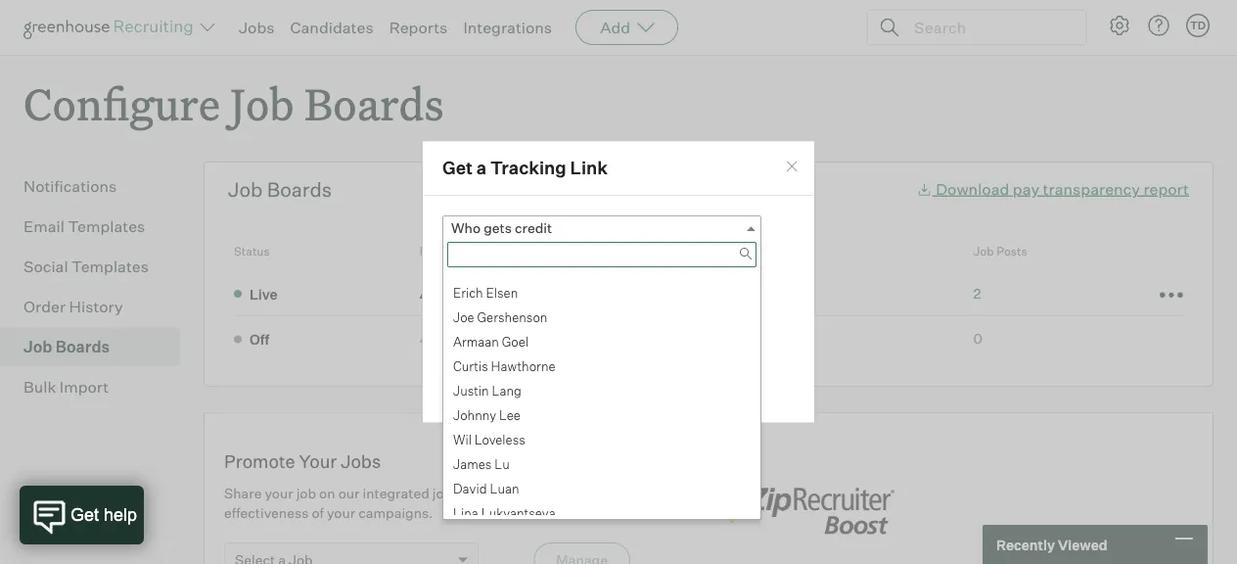 Task type: vqa. For each thing, say whether or not it's contained in the screenshot.
Email Templates
yes



Task type: describe. For each thing, give the bounding box(es) containing it.
order
[[24, 297, 66, 317]]

adept link
[[420, 284, 467, 303]]

1 vertical spatial boards
[[267, 177, 332, 202]]

credit
[[515, 219, 552, 236]]

job down jobs link
[[231, 74, 294, 132]]

social templates
[[24, 257, 149, 276]]

link
[[570, 157, 608, 179]]

2 link
[[974, 285, 982, 302]]

candidates link
[[290, 18, 374, 37]]

luan
[[490, 480, 520, 496]]

our
[[339, 485, 360, 502]]

reports
[[389, 18, 448, 37]]

0 link
[[974, 330, 983, 347]]

select a source... link
[[443, 259, 762, 284]]

2 job from the left
[[433, 485, 453, 502]]

johnny
[[453, 407, 497, 422]]

integrations
[[464, 18, 552, 37]]

boards
[[456, 485, 500, 502]]

adept for adept
[[420, 285, 461, 302]]

candidates
[[290, 18, 374, 37]]

hawthorne
[[491, 358, 556, 374]]

transparency
[[1044, 179, 1141, 199]]

1 job from the left
[[296, 485, 316, 502]]

david
[[453, 480, 487, 496]]

share your job on our integrated job boards and track the effectiveness of your campaigns.
[[224, 485, 587, 522]]

effectiveness
[[224, 505, 309, 522]]

jobs link
[[239, 18, 275, 37]]

off
[[250, 331, 270, 348]]

configure
[[24, 74, 220, 132]]

who gets credit link
[[443, 215, 762, 240]]

get
[[443, 157, 473, 179]]

track
[[531, 485, 564, 502]]

job left posts
[[974, 244, 995, 259]]

of
[[312, 505, 324, 522]]

1 vertical spatial jobs
[[341, 450, 381, 472]]

add button
[[576, 10, 679, 45]]

adept internal
[[420, 329, 511, 346]]

board
[[420, 244, 453, 259]]

your
[[299, 450, 337, 472]]

and
[[503, 485, 528, 502]]

0 vertical spatial boards
[[305, 74, 444, 132]]

goel
[[502, 333, 529, 349]]

2
[[974, 285, 982, 302]]

james
[[453, 456, 492, 471]]

history
[[69, 297, 123, 317]]

job boards link
[[24, 335, 172, 359]]

notifications link
[[24, 175, 172, 198]]

elsen
[[486, 284, 518, 300]]

email templates
[[24, 217, 145, 236]]

a for select
[[495, 263, 502, 280]]

lee
[[499, 407, 521, 422]]

social
[[24, 257, 68, 276]]

promote
[[224, 450, 295, 472]]

internal inside adept internal link
[[462, 329, 511, 346]]

close image
[[785, 158, 800, 174]]

1 horizontal spatial job boards
[[228, 177, 332, 202]]

reports link
[[389, 18, 448, 37]]

0 horizontal spatial your
[[265, 485, 293, 502]]

greenhouse recruiting image
[[24, 16, 200, 39]]

email
[[24, 217, 65, 236]]

boards inside job boards link
[[56, 337, 110, 357]]

email templates link
[[24, 215, 172, 238]]

campaigns.
[[359, 505, 433, 522]]

share
[[224, 485, 262, 502]]

posts
[[997, 244, 1028, 259]]

justin
[[453, 382, 489, 398]]

joe
[[453, 309, 475, 325]]

templates for social templates
[[72, 257, 149, 276]]

erich
[[453, 284, 483, 300]]

get a tracking link
[[443, 157, 608, 179]]



Task type: locate. For each thing, give the bounding box(es) containing it.
a right get at the left top
[[477, 157, 487, 179]]

a
[[477, 157, 487, 179], [495, 263, 502, 280]]

templates for email templates
[[68, 217, 145, 236]]

Search text field
[[910, 13, 1068, 42]]

boards up the status
[[267, 177, 332, 202]]

viewed
[[1059, 536, 1108, 553]]

live
[[250, 285, 278, 303]]

none text field inside get a tracking link dialog
[[443, 345, 701, 370]]

internal
[[462, 329, 511, 346], [527, 332, 584, 346]]

2 vertical spatial boards
[[56, 337, 110, 357]]

job left david
[[433, 485, 453, 502]]

order history link
[[24, 295, 172, 318]]

0
[[974, 330, 983, 347]]

zip recruiter image
[[709, 470, 905, 547]]

status
[[234, 244, 270, 259]]

jobs left candidates
[[239, 18, 275, 37]]

0 vertical spatial adept
[[420, 285, 461, 302]]

select
[[451, 263, 492, 280]]

1 horizontal spatial your
[[327, 505, 356, 522]]

your
[[265, 485, 293, 502], [327, 505, 356, 522]]

jobs
[[239, 18, 275, 37], [341, 450, 381, 472]]

td button
[[1187, 14, 1210, 37]]

1 adept from the top
[[420, 285, 461, 302]]

0 horizontal spatial jobs
[[239, 18, 275, 37]]

None text field
[[443, 345, 701, 370]]

tracking
[[491, 157, 567, 179]]

td button
[[1183, 10, 1214, 41]]

download pay transparency report
[[936, 179, 1190, 199]]

notifications
[[24, 176, 117, 196]]

curtis
[[453, 358, 488, 374]]

integrated
[[363, 485, 430, 502]]

your down the our
[[327, 505, 356, 522]]

0 vertical spatial jobs
[[239, 18, 275, 37]]

1 horizontal spatial jobs
[[341, 450, 381, 472]]

1 horizontal spatial job
[[433, 485, 453, 502]]

1 vertical spatial your
[[327, 505, 356, 522]]

loveless
[[475, 431, 526, 447]]

lu
[[495, 456, 510, 471]]

job boards
[[228, 177, 332, 202], [24, 337, 110, 357]]

add
[[600, 18, 631, 37]]

1 vertical spatial adept
[[420, 329, 459, 346]]

lina
[[453, 505, 479, 520]]

none text field inside get a tracking link dialog
[[448, 242, 757, 267]]

job posts
[[974, 244, 1028, 259]]

internal up "hawthorne"
[[527, 332, 584, 346]]

recently
[[997, 536, 1056, 553]]

job boards inside job boards link
[[24, 337, 110, 357]]

1 horizontal spatial a
[[495, 263, 502, 280]]

on
[[319, 485, 336, 502]]

0 horizontal spatial internal
[[462, 329, 511, 346]]

name
[[455, 244, 488, 259]]

1 vertical spatial a
[[495, 263, 502, 280]]

erich elsen joe gershenson armaan goel curtis hawthorne justin lang johnny lee wil loveless james lu david luan lina lukyantseva
[[453, 284, 556, 520]]

td
[[1191, 19, 1207, 32]]

internal down the joe
[[462, 329, 511, 346]]

job up the status
[[228, 177, 263, 202]]

lukyantseva
[[482, 505, 556, 520]]

0 vertical spatial templates
[[68, 217, 145, 236]]

job boards up bulk import
[[24, 337, 110, 357]]

1 vertical spatial job boards
[[24, 337, 110, 357]]

adept
[[420, 285, 461, 302], [420, 329, 459, 346]]

recently viewed
[[997, 536, 1108, 553]]

adept up the joe
[[420, 285, 461, 302]]

job left on
[[296, 485, 316, 502]]

gershenson
[[477, 309, 548, 325]]

0 vertical spatial your
[[265, 485, 293, 502]]

templates up social templates link
[[68, 217, 145, 236]]

social templates link
[[24, 255, 172, 278]]

job boards up the status
[[228, 177, 332, 202]]

boards up import on the left bottom of the page
[[56, 337, 110, 357]]

lang
[[492, 382, 522, 398]]

1 vertical spatial templates
[[72, 257, 149, 276]]

your up the effectiveness
[[265, 485, 293, 502]]

0 vertical spatial a
[[477, 157, 487, 179]]

a up elsen
[[495, 263, 502, 280]]

templates down email templates link
[[72, 257, 149, 276]]

download
[[936, 179, 1010, 199]]

none submit inside get a tracking link dialog
[[443, 303, 536, 330]]

job
[[296, 485, 316, 502], [433, 485, 453, 502]]

adept internal link
[[420, 328, 517, 347]]

get a tracking link dialog
[[422, 140, 816, 525]]

bulk import link
[[24, 375, 172, 399]]

source...
[[505, 263, 561, 280]]

0 vertical spatial job boards
[[228, 177, 332, 202]]

board name
[[420, 244, 488, 259]]

import
[[60, 377, 109, 397]]

armaan
[[453, 333, 499, 349]]

None text field
[[448, 242, 757, 267]]

0 horizontal spatial job boards
[[24, 337, 110, 357]]

0 horizontal spatial job
[[296, 485, 316, 502]]

configure image
[[1109, 14, 1132, 37]]

job up the bulk
[[24, 337, 52, 357]]

select a source...
[[451, 263, 561, 280]]

adept down the joe
[[420, 329, 459, 346]]

jobs up the our
[[341, 450, 381, 472]]

bulk
[[24, 377, 56, 397]]

download pay transparency report link
[[917, 179, 1190, 199]]

who
[[451, 219, 481, 236]]

0 horizontal spatial a
[[477, 157, 487, 179]]

who gets credit
[[451, 219, 552, 236]]

gets
[[484, 219, 512, 236]]

1 horizontal spatial internal
[[527, 332, 584, 346]]

integrations link
[[464, 18, 552, 37]]

adept for adept internal
[[420, 329, 459, 346]]

boards down "candidates" link on the left top of the page
[[305, 74, 444, 132]]

wil
[[453, 431, 472, 447]]

a for get
[[477, 157, 487, 179]]

None submit
[[443, 303, 536, 330]]

configure job boards
[[24, 74, 444, 132]]

report
[[1144, 179, 1190, 199]]

pay
[[1013, 179, 1040, 199]]

boards
[[305, 74, 444, 132], [267, 177, 332, 202], [56, 337, 110, 357]]

templates
[[68, 217, 145, 236], [72, 257, 149, 276]]

promote your jobs
[[224, 450, 381, 472]]

order history
[[24, 297, 123, 317]]

2 adept from the top
[[420, 329, 459, 346]]

the
[[566, 485, 587, 502]]



